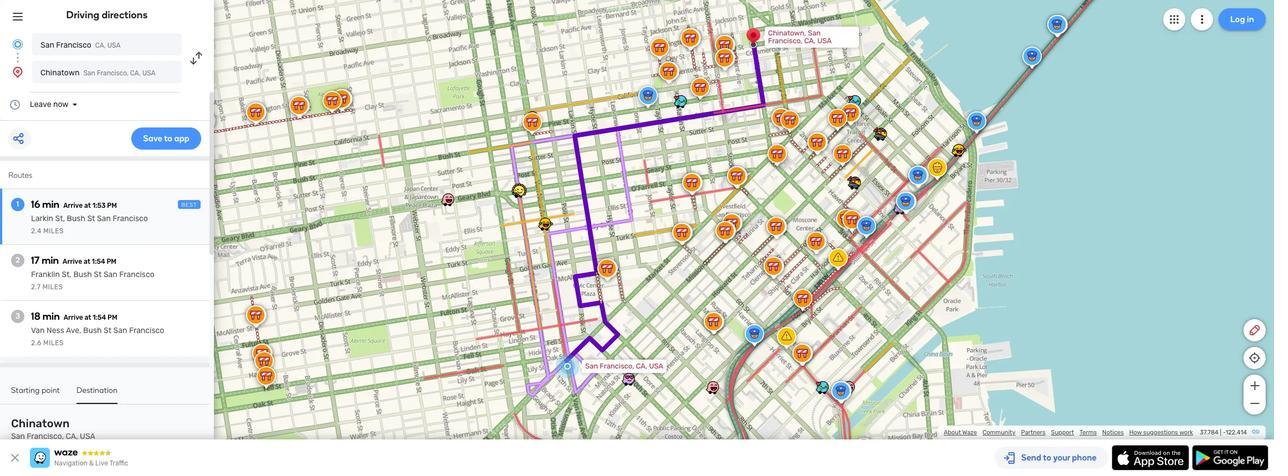 Task type: vqa. For each thing, say whether or not it's contained in the screenshot.
at in '16 min arrive at 1:53 pm'
yes



Task type: locate. For each thing, give the bounding box(es) containing it.
bush for 16 min
[[67, 214, 85, 223]]

0 vertical spatial st,
[[55, 214, 65, 223]]

0 vertical spatial min
[[42, 198, 59, 211]]

miles for 16 min
[[43, 227, 64, 235]]

destination button
[[77, 386, 118, 404]]

bush down 16 min arrive at 1:53 pm
[[67, 214, 85, 223]]

san inside 'franklin st, bush st san francisco 2.7 miles'
[[104, 270, 117, 279]]

1 vertical spatial miles
[[43, 283, 63, 291]]

chinatown san francisco, ca, usa
[[40, 68, 156, 78], [11, 417, 95, 441]]

1:54 for 18 min
[[93, 314, 106, 322]]

clock image
[[8, 98, 22, 111]]

arrive up larkin st, bush st san francisco 2.4 miles
[[63, 202, 83, 210]]

navigation
[[54, 460, 88, 467]]

chinatown
[[40, 68, 80, 78], [11, 417, 70, 430]]

2.7
[[31, 283, 41, 291]]

arrive for 16 min
[[63, 202, 83, 210]]

at
[[84, 202, 91, 210], [84, 258, 90, 266], [85, 314, 91, 322]]

st inside 'franklin st, bush st san francisco 2.7 miles'
[[94, 270, 102, 279]]

1 vertical spatial min
[[42, 254, 59, 267]]

ness
[[47, 326, 64, 335]]

min
[[42, 198, 59, 211], [42, 254, 59, 267], [43, 310, 60, 323]]

miles
[[43, 227, 64, 235], [43, 283, 63, 291], [43, 339, 64, 347]]

1 vertical spatial pm
[[107, 258, 116, 266]]

now
[[53, 100, 68, 109]]

st, down 17 min arrive at 1:54 pm
[[62, 270, 72, 279]]

|
[[1221, 429, 1222, 436]]

bush inside van ness ave, bush st san francisco 2.6 miles
[[83, 326, 102, 335]]

support link
[[1052, 429, 1075, 436]]

st, inside larkin st, bush st san francisco 2.4 miles
[[55, 214, 65, 223]]

0 vertical spatial miles
[[43, 227, 64, 235]]

1
[[16, 200, 19, 209]]

st,
[[55, 214, 65, 223], [62, 270, 72, 279]]

community link
[[983, 429, 1016, 436]]

16 min arrive at 1:53 pm
[[31, 198, 117, 211]]

at up 'franklin st, bush st san francisco 2.7 miles'
[[84, 258, 90, 266]]

0 vertical spatial arrive
[[63, 202, 83, 210]]

2 vertical spatial bush
[[83, 326, 102, 335]]

2.6
[[31, 339, 41, 347]]

starting point
[[11, 386, 60, 395]]

terms link
[[1080, 429, 1097, 436]]

community
[[983, 429, 1016, 436]]

miles down larkin
[[43, 227, 64, 235]]

francisco,
[[768, 37, 803, 45], [97, 69, 129, 77], [600, 362, 634, 370], [27, 432, 64, 441]]

pencil image
[[1249, 324, 1262, 337]]

san
[[808, 29, 821, 37], [40, 40, 54, 50], [83, 69, 95, 77], [97, 214, 111, 223], [104, 270, 117, 279], [113, 326, 127, 335], [586, 362, 598, 370], [11, 432, 25, 441]]

pm inside 17 min arrive at 1:54 pm
[[107, 258, 116, 266]]

at up van ness ave, bush st san francisco 2.6 miles
[[85, 314, 91, 322]]

routes
[[8, 171, 32, 180]]

st for 17 min
[[94, 270, 102, 279]]

pm up 'franklin st, bush st san francisco 2.7 miles'
[[107, 258, 116, 266]]

san inside chinatown, san francisco, ca, usa
[[808, 29, 821, 37]]

bush
[[67, 214, 85, 223], [73, 270, 92, 279], [83, 326, 102, 335]]

miles inside larkin st, bush st san francisco 2.4 miles
[[43, 227, 64, 235]]

notices link
[[1103, 429, 1124, 436]]

1 vertical spatial arrive
[[63, 258, 82, 266]]

1:54 for 17 min
[[92, 258, 105, 266]]

arrive
[[63, 202, 83, 210], [63, 258, 82, 266], [64, 314, 83, 322]]

miles down franklin
[[43, 283, 63, 291]]

bush inside 'franklin st, bush st san francisco 2.7 miles'
[[73, 270, 92, 279]]

1 vertical spatial 1:54
[[93, 314, 106, 322]]

francisco
[[56, 40, 91, 50], [113, 214, 148, 223], [119, 270, 155, 279], [129, 326, 164, 335]]

arrive inside 16 min arrive at 1:53 pm
[[63, 202, 83, 210]]

bush right ave, on the left bottom of page
[[83, 326, 102, 335]]

2
[[16, 256, 20, 265]]

1:54
[[92, 258, 105, 266], [93, 314, 106, 322]]

st down 17 min arrive at 1:54 pm
[[94, 270, 102, 279]]

at inside 16 min arrive at 1:53 pm
[[84, 202, 91, 210]]

van
[[31, 326, 45, 335]]

suggestions
[[1144, 429, 1179, 436]]

miles inside van ness ave, bush st san francisco 2.6 miles
[[43, 339, 64, 347]]

1 vertical spatial st
[[94, 270, 102, 279]]

min right 16
[[42, 198, 59, 211]]

0 vertical spatial 1:54
[[92, 258, 105, 266]]

18
[[31, 310, 41, 323]]

francisco inside larkin st, bush st san francisco 2.4 miles
[[113, 214, 148, 223]]

pm right 1:53
[[107, 202, 117, 210]]

bush inside larkin st, bush st san francisco 2.4 miles
[[67, 214, 85, 223]]

support
[[1052, 429, 1075, 436]]

pm inside 18 min arrive at 1:54 pm
[[108, 314, 117, 322]]

1:54 inside 17 min arrive at 1:54 pm
[[92, 258, 105, 266]]

2 vertical spatial arrive
[[64, 314, 83, 322]]

st inside larkin st, bush st san francisco 2.4 miles
[[87, 214, 95, 223]]

starting point button
[[11, 386, 60, 403]]

driving
[[66, 9, 100, 21]]

2 vertical spatial miles
[[43, 339, 64, 347]]

2 vertical spatial st
[[104, 326, 112, 335]]

starting
[[11, 386, 40, 395]]

ca,
[[805, 37, 816, 45], [95, 42, 106, 49], [130, 69, 141, 77], [636, 362, 648, 370], [66, 432, 78, 441]]

ave,
[[66, 326, 81, 335]]

16
[[31, 198, 40, 211]]

1 vertical spatial bush
[[73, 270, 92, 279]]

usa inside san francisco ca, usa
[[107, 42, 121, 49]]

pm
[[107, 202, 117, 210], [107, 258, 116, 266], [108, 314, 117, 322]]

arrive inside 17 min arrive at 1:54 pm
[[63, 258, 82, 266]]

at inside 18 min arrive at 1:54 pm
[[85, 314, 91, 322]]

at inside 17 min arrive at 1:54 pm
[[84, 258, 90, 266]]

about
[[944, 429, 961, 436]]

at left 1:53
[[84, 202, 91, 210]]

san inside larkin st, bush st san francisco 2.4 miles
[[97, 214, 111, 223]]

0 vertical spatial pm
[[107, 202, 117, 210]]

st down 1:53
[[87, 214, 95, 223]]

arrive up 'franklin st, bush st san francisco 2.7 miles'
[[63, 258, 82, 266]]

0 vertical spatial at
[[84, 202, 91, 210]]

0 vertical spatial bush
[[67, 214, 85, 223]]

st right ave, on the left bottom of page
[[104, 326, 112, 335]]

1 vertical spatial at
[[84, 258, 90, 266]]

chinatown up now
[[40, 68, 80, 78]]

2 vertical spatial min
[[43, 310, 60, 323]]

pm inside 16 min arrive at 1:53 pm
[[107, 202, 117, 210]]

francisco inside van ness ave, bush st san francisco 2.6 miles
[[129, 326, 164, 335]]

2 vertical spatial at
[[85, 314, 91, 322]]

miles down ness
[[43, 339, 64, 347]]

traffic
[[109, 460, 128, 467]]

min right 17
[[42, 254, 59, 267]]

17 min arrive at 1:54 pm
[[31, 254, 116, 267]]

arrive inside 18 min arrive at 1:54 pm
[[64, 314, 83, 322]]

usa
[[818, 37, 832, 45], [107, 42, 121, 49], [142, 69, 156, 77], [649, 362, 664, 370], [80, 432, 95, 441]]

1:54 inside 18 min arrive at 1:54 pm
[[93, 314, 106, 322]]

chinatown, san francisco, ca, usa
[[768, 29, 832, 45]]

1 vertical spatial chinatown san francisco, ca, usa
[[11, 417, 95, 441]]

chinatown san francisco, ca, usa down point on the bottom left of the page
[[11, 417, 95, 441]]

san francisco, ca, usa
[[586, 362, 664, 370]]

chinatown down starting point button
[[11, 417, 70, 430]]

st, right larkin
[[55, 214, 65, 223]]

miles inside 'franklin st, bush st san francisco 2.7 miles'
[[43, 283, 63, 291]]

2 vertical spatial pm
[[108, 314, 117, 322]]

min for 16 min
[[42, 198, 59, 211]]

leave
[[30, 100, 51, 109]]

st, for 16 min
[[55, 214, 65, 223]]

st, inside 'franklin st, bush st san francisco 2.7 miles'
[[62, 270, 72, 279]]

st
[[87, 214, 95, 223], [94, 270, 102, 279], [104, 326, 112, 335]]

1:54 up van ness ave, bush st san francisco 2.6 miles
[[93, 314, 106, 322]]

1 vertical spatial st,
[[62, 270, 72, 279]]

pm up van ness ave, bush st san francisco 2.6 miles
[[108, 314, 117, 322]]

bush down 17 min arrive at 1:54 pm
[[73, 270, 92, 279]]

&
[[89, 460, 94, 467]]

arrive for 18 min
[[64, 314, 83, 322]]

arrive up ave, on the left bottom of page
[[64, 314, 83, 322]]

larkin
[[31, 214, 53, 223]]

at for 17 min
[[84, 258, 90, 266]]

min up ness
[[43, 310, 60, 323]]

work
[[1180, 429, 1194, 436]]

pm for 16 min
[[107, 202, 117, 210]]

ca, inside chinatown, san francisco, ca, usa
[[805, 37, 816, 45]]

0 vertical spatial st
[[87, 214, 95, 223]]

chinatown san francisco, ca, usa down san francisco ca, usa
[[40, 68, 156, 78]]

1 vertical spatial chinatown
[[11, 417, 70, 430]]

chinatown inside the chinatown san francisco, ca, usa
[[11, 417, 70, 430]]

1:54 up 'franklin st, bush st san francisco 2.7 miles'
[[92, 258, 105, 266]]



Task type: describe. For each thing, give the bounding box(es) containing it.
0 vertical spatial chinatown
[[40, 68, 80, 78]]

usa inside chinatown, san francisco, ca, usa
[[818, 37, 832, 45]]

franklin st, bush st san francisco 2.7 miles
[[31, 270, 155, 291]]

-
[[1224, 429, 1226, 436]]

0 vertical spatial chinatown san francisco, ca, usa
[[40, 68, 156, 78]]

zoom in image
[[1248, 379, 1262, 393]]

about waze link
[[944, 429, 977, 436]]

3
[[15, 312, 20, 321]]

37.784 | -122.414
[[1201, 429, 1248, 436]]

min for 18 min
[[43, 310, 60, 323]]

pm for 18 min
[[108, 314, 117, 322]]

current location image
[[11, 38, 24, 51]]

1:53
[[92, 202, 106, 210]]

min for 17 min
[[42, 254, 59, 267]]

directions
[[102, 9, 148, 21]]

san inside van ness ave, bush st san francisco 2.6 miles
[[113, 326, 127, 335]]

122.414
[[1226, 429, 1248, 436]]

waze
[[963, 429, 977, 436]]

miles for 17 min
[[43, 283, 63, 291]]

chinatown,
[[768, 29, 807, 37]]

zoom out image
[[1248, 397, 1262, 410]]

at for 18 min
[[85, 314, 91, 322]]

link image
[[1252, 427, 1261, 436]]

leave now
[[30, 100, 68, 109]]

best
[[181, 202, 197, 208]]

bush for 17 min
[[73, 270, 92, 279]]

driving directions
[[66, 9, 148, 21]]

live
[[95, 460, 108, 467]]

francisco, inside chinatown, san francisco, ca, usa
[[768, 37, 803, 45]]

location image
[[11, 65, 24, 79]]

how
[[1130, 429, 1142, 436]]

terms
[[1080, 429, 1097, 436]]

how suggestions work link
[[1130, 429, 1194, 436]]

st inside van ness ave, bush st san francisco 2.6 miles
[[104, 326, 112, 335]]

van ness ave, bush st san francisco 2.6 miles
[[31, 326, 164, 347]]

san francisco ca, usa
[[40, 40, 121, 50]]

18 min arrive at 1:54 pm
[[31, 310, 117, 323]]

arrive for 17 min
[[63, 258, 82, 266]]

pm for 17 min
[[107, 258, 116, 266]]

francisco inside 'franklin st, bush st san francisco 2.7 miles'
[[119, 270, 155, 279]]

about waze community partners support terms notices how suggestions work
[[944, 429, 1194, 436]]

point
[[42, 386, 60, 395]]

at for 16 min
[[84, 202, 91, 210]]

st for 16 min
[[87, 214, 95, 223]]

partners
[[1022, 429, 1046, 436]]

partners link
[[1022, 429, 1046, 436]]

larkin st, bush st san francisco 2.4 miles
[[31, 214, 148, 235]]

destination
[[77, 386, 118, 395]]

x image
[[8, 451, 22, 465]]

37.784
[[1201, 429, 1219, 436]]

ca, inside san francisco ca, usa
[[95, 42, 106, 49]]

navigation & live traffic
[[54, 460, 128, 467]]

notices
[[1103, 429, 1124, 436]]

franklin
[[31, 270, 60, 279]]

2.4
[[31, 227, 41, 235]]

17
[[31, 254, 40, 267]]

st, for 17 min
[[62, 270, 72, 279]]



